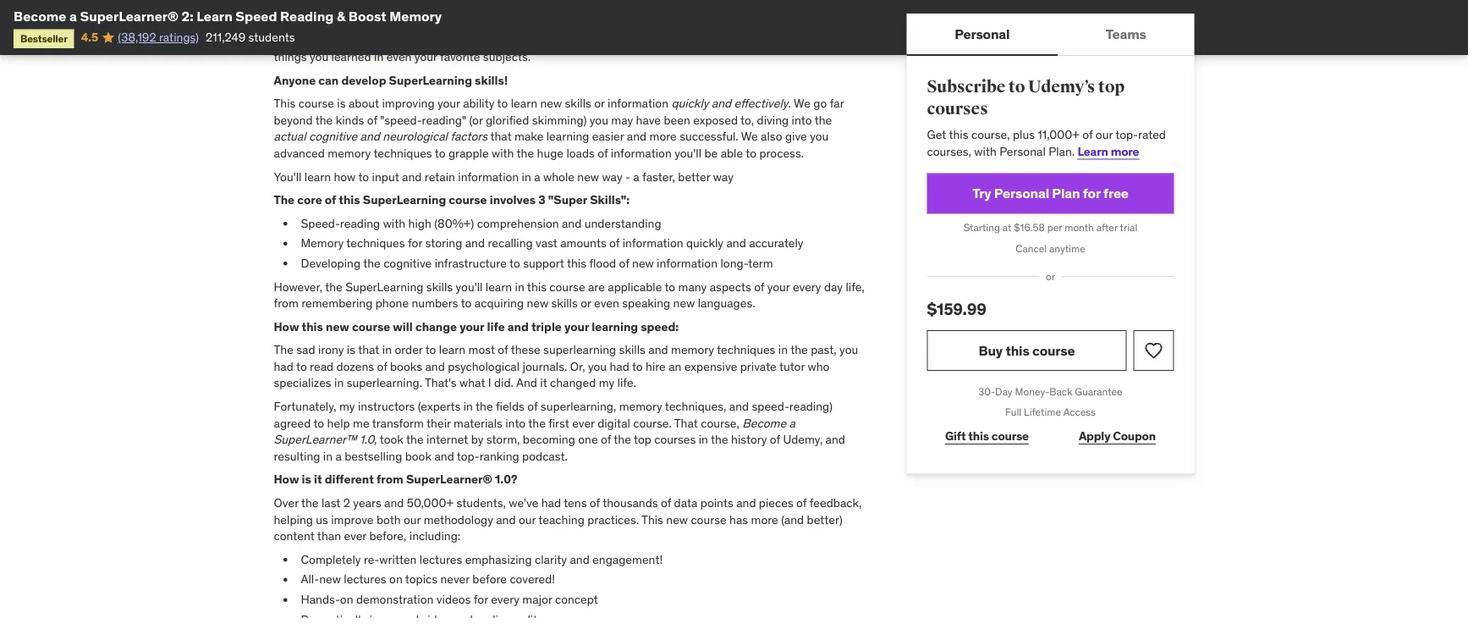 Task type: locate. For each thing, give the bounding box(es) containing it.
0 horizontal spatial or
[[581, 295, 592, 311]]

digital
[[598, 415, 631, 430]]

30-day money-back guarantee full lifetime access
[[979, 385, 1123, 419]]

give
[[786, 129, 808, 144]]

0 vertical spatial my
[[599, 375, 615, 391]]

1 horizontal spatial had
[[542, 495, 561, 510]]

0 horizontal spatial top
[[634, 432, 652, 447]]

that make learning easier and more successful. we also give you advanced memory techniques to grapple with the huge loads of information you'll be able to process.
[[274, 129, 829, 161]]

0 horizontal spatial for
[[408, 235, 423, 251]]

0 vertical spatial techniques
[[374, 145, 432, 161]]

0 horizontal spatial with
[[383, 215, 406, 231]]

more
[[650, 129, 677, 144], [1111, 143, 1140, 159], [751, 512, 779, 527]]

udemy's
[[1029, 77, 1096, 97]]

apply coupon
[[1079, 428, 1157, 444]]

and
[[712, 96, 732, 111], [360, 129, 380, 144], [627, 129, 647, 144], [402, 169, 422, 184], [562, 215, 582, 231], [465, 235, 485, 251], [727, 235, 747, 251], [508, 319, 529, 334], [649, 342, 669, 357], [425, 359, 445, 374], [730, 399, 749, 414], [826, 432, 846, 447], [435, 448, 454, 464], [384, 495, 404, 510], [737, 495, 756, 510], [496, 512, 516, 527], [570, 552, 590, 567]]

every down "before"
[[491, 592, 520, 607]]

and down have
[[627, 129, 647, 144]]

1 vertical spatial that
[[358, 342, 380, 357]]

loads
[[567, 145, 595, 161]]

1 vertical spatial we
[[741, 129, 758, 144]]

buy this course
[[979, 341, 1076, 359]]

for inside "try personal plan for free" link
[[1084, 184, 1101, 202]]

fortunately, my instructors (experts in the fields of superlearning, memory techniques, and speed-reading) agreed to help me transform their materials into the first ever digital course. that course,
[[274, 399, 833, 430]]

how inside how is it different from superlearner® 1.0? over the last 2 years and 50,000+ students, we've had tens of thousands of data points and pieces of feedback, helping us improve both our methodology and our teaching practices. this new course has more (and better) content than ever before, including:
[[274, 472, 299, 487]]

in up acquiring
[[515, 279, 525, 294]]

or,
[[570, 359, 585, 374]]

for inside you'll learn how to input and retain information in a whole new way - a faster, better way the core of this superlearning course involves 3 "super skills": speed-reading with high (80%+) comprehension and understanding memory techniques for storing and recalling vast amounts of information quickly and accurately developing the cognitive infrastructure to support this flood of new information long-term however, the superlearning skills you'll learn in this course are applicable to many aspects of your every day life, from remembering phone numbers to acquiring new skills or even speaking new languages. how this new course will change your life and triple your learning speed: the sad irony is that in order to learn most of these superlearning skills and memory techniques in the past, you had to read dozens of books and psychological journals. or, you had to hire an expensive private tutor who specializes in superlearning. that's what i did. and it changed my life.
[[408, 235, 423, 251]]

teams button
[[1058, 14, 1195, 54]]

this inside get this course, plus 11,000+ of our top-rated courses, with personal plan.
[[950, 127, 969, 142]]

1 vertical spatial memory
[[301, 235, 344, 251]]

reading
[[340, 215, 380, 231]]

1 way from the left
[[602, 169, 623, 184]]

0 vertical spatial course,
[[972, 127, 1011, 142]]

1 horizontal spatial my
[[599, 375, 615, 391]]

that inside that make learning easier and more successful. we also give you advanced memory techniques to grapple with the huge loads of information you'll be able to process.
[[491, 129, 512, 144]]

sad
[[297, 342, 315, 357]]

is inside how is it different from superlearner® 1.0? over the last 2 years and 50,000+ students, we've had tens of thousands of data points and pieces of feedback, helping us improve both our methodology and our teaching practices. this new course has more (and better) content than ever before, including:
[[302, 472, 311, 487]]

phone
[[376, 295, 409, 311]]

this inside button
[[1006, 341, 1030, 359]]

tens
[[564, 495, 587, 510]]

new inside how is it different from superlearner® 1.0? over the last 2 years and 50,000+ students, we've had tens of thousands of data points and pieces of feedback, helping us improve both our methodology and our teaching practices. this new course has more (and better) content than ever before, including:
[[667, 512, 688, 527]]

ever inside how is it different from superlearner® 1.0? over the last 2 years and 50,000+ students, we've had tens of thousands of data points and pieces of feedback, helping us improve both our methodology and our teaching practices. this new course has more (and better) content than ever before, including:
[[344, 528, 367, 544]]

topics
[[405, 572, 438, 587]]

the
[[316, 112, 333, 127], [815, 112, 832, 127], [517, 145, 534, 161], [363, 255, 381, 271], [325, 279, 343, 294], [791, 342, 808, 357], [476, 399, 493, 414], [529, 415, 546, 430], [406, 432, 424, 447], [614, 432, 632, 447], [711, 432, 729, 447], [301, 495, 319, 510]]

of up superlearning.
[[377, 359, 387, 374]]

how inside you'll learn how to input and retain information in a whole new way - a faster, better way the core of this superlearning course involves 3 "super skills": speed-reading with high (80%+) comprehension and understanding memory techniques for storing and recalling vast amounts of information quickly and accurately developing the cognitive infrastructure to support this flood of new information long-term however, the superlearning skills you'll learn in this course are applicable to many aspects of your every day life, from remembering phone numbers to acquiring new skills or even speaking new languages. how this new course will change your life and triple your learning speed: the sad irony is that in order to learn most of these superlearning skills and memory techniques in the past, you had to read dozens of books and psychological journals. or, you had to hire an expensive private tutor who specializes in superlearning. that's what i did. and it changed my life.
[[274, 319, 299, 334]]

2 way from the left
[[713, 169, 734, 184]]

information up - on the top
[[611, 145, 672, 161]]

1 horizontal spatial every
[[793, 279, 822, 294]]

course,
[[972, 127, 1011, 142], [701, 415, 740, 430]]

materials
[[454, 415, 503, 430]]

ever inside fortunately, my instructors (experts in the fields of superlearning, memory techniques, and speed-reading) agreed to help me transform their materials into the first ever digital course. that course,
[[572, 415, 595, 430]]

for left the 'free'
[[1084, 184, 1101, 202]]

had up specializes
[[274, 359, 294, 374]]

demonstration
[[356, 592, 434, 607]]

1 vertical spatial personal
[[1000, 143, 1046, 159]]

the left sad at the left of the page
[[274, 342, 294, 357]]

and inside . we go far beyond the kinds of "speed-reading" (or glorified skimming) you may have been exposed to, diving into the actual cognitive and neurological factors
[[360, 129, 380, 144]]

1 horizontal spatial for
[[474, 592, 488, 607]]

of
[[367, 112, 378, 127], [1083, 127, 1093, 142], [598, 145, 608, 161], [325, 192, 336, 207], [610, 235, 620, 251], [619, 255, 630, 271], [754, 279, 765, 294], [498, 342, 508, 357], [377, 359, 387, 374], [528, 399, 538, 414], [601, 432, 611, 447], [770, 432, 781, 447], [590, 495, 600, 510], [661, 495, 672, 510], [797, 495, 807, 510]]

1 vertical spatial memory
[[671, 342, 715, 357]]

dozens
[[337, 359, 374, 374]]

this right buy in the bottom of the page
[[1006, 341, 1030, 359]]

after
[[1097, 221, 1118, 234]]

1 vertical spatial learning
[[592, 319, 638, 334]]

1 horizontal spatial it
[[540, 375, 548, 391]]

to up superlearner™
[[314, 415, 324, 430]]

the inside that make learning easier and more successful. we also give you advanced memory techniques to grapple with the huge loads of information you'll be able to process.
[[517, 145, 534, 161]]

in inside fortunately, my instructors (experts in the fields of superlearning, memory techniques, and speed-reading) agreed to help me transform their materials into the first ever digital course. that course,
[[464, 399, 473, 414]]

from down bestselling
[[377, 472, 404, 487]]

1 horizontal spatial superlearner®
[[406, 472, 493, 487]]

acquiring
[[475, 295, 524, 311]]

storm,
[[487, 432, 520, 447]]

1 vertical spatial course,
[[701, 415, 740, 430]]

course inside button
[[1033, 341, 1076, 359]]

1 horizontal spatial memory
[[619, 399, 663, 414]]

including:
[[410, 528, 461, 544]]

1 vertical spatial ever
[[344, 528, 367, 544]]

by
[[471, 432, 484, 447]]

irony
[[318, 342, 344, 357]]

day
[[996, 385, 1013, 398]]

new down data
[[667, 512, 688, 527]]

videos
[[437, 592, 471, 607]]

1 horizontal spatial top-
[[1116, 127, 1139, 142]]

0 horizontal spatial way
[[602, 169, 623, 184]]

0 vertical spatial top
[[1099, 77, 1125, 97]]

expensive
[[685, 359, 738, 374]]

top inside subscribe to udemy's top courses
[[1099, 77, 1125, 97]]

superlearner™
[[274, 432, 357, 447]]

1 vertical spatial learn
[[1078, 143, 1109, 159]]

pieces
[[759, 495, 794, 510]]

0 horizontal spatial memory
[[328, 145, 371, 161]]

try
[[973, 184, 992, 202]]

1 horizontal spatial learning
[[592, 319, 638, 334]]

1 vertical spatial or
[[1046, 270, 1056, 283]]

2
[[344, 495, 350, 510]]

learning down even
[[592, 319, 638, 334]]

to inside subscribe to udemy's top courses
[[1009, 77, 1026, 97]]

1 the from the top
[[274, 192, 295, 207]]

1 vertical spatial courses
[[655, 432, 696, 447]]

learn right plan.
[[1078, 143, 1109, 159]]

1 horizontal spatial we
[[794, 96, 811, 111]]

of down about
[[367, 112, 378, 127]]

0 vertical spatial courses
[[928, 98, 989, 119]]

and left speed-
[[730, 399, 749, 414]]

full
[[1006, 406, 1022, 419]]

it down journals.
[[540, 375, 548, 391]]

1 horizontal spatial learn
[[1078, 143, 1109, 159]]

1 vertical spatial quickly
[[687, 235, 724, 251]]

quickly inside you'll learn how to input and retain information in a whole new way - a faster, better way the core of this superlearning course involves 3 "super skills": speed-reading with high (80%+) comprehension and understanding memory techniques for storing and recalling vast amounts of information quickly and accurately developing the cognitive infrastructure to support this flood of new information long-term however, the superlearning skills you'll learn in this course are applicable to many aspects of your every day life, from remembering phone numbers to acquiring new skills or even speaking new languages. how this new course will change your life and triple your learning speed: the sad irony is that in order to learn most of these superlearning skills and memory techniques in the past, you had to read dozens of books and psychological journals. or, you had to hire an expensive private tutor who specializes in superlearning. that's what i did. and it changed my life.
[[687, 235, 724, 251]]

per
[[1048, 221, 1063, 234]]

how
[[274, 319, 299, 334], [274, 472, 299, 487]]

every inside completely re-written lectures emphasizing clarity and engagement! all-new lectures on topics never before covered! hands-on demonstration videos for every major concept
[[491, 592, 520, 607]]

me
[[353, 415, 370, 430]]

0 horizontal spatial learn
[[197, 7, 233, 25]]

to inside fortunately, my instructors (experts in the fields of superlearning, memory techniques, and speed-reading) agreed to help me transform their materials into the first ever digital course. that course,
[[314, 415, 324, 430]]

courses down subscribe
[[928, 98, 989, 119]]

udemy,
[[783, 432, 823, 447]]

(experts
[[418, 399, 461, 414]]

completely
[[301, 552, 361, 567]]

superlearning.
[[347, 375, 423, 391]]

understanding
[[585, 215, 662, 231]]

new up 'applicable'
[[632, 255, 654, 271]]

gift this course
[[946, 428, 1029, 444]]

0 horizontal spatial is
[[302, 472, 311, 487]]

1 vertical spatial you'll
[[456, 279, 483, 294]]

high
[[409, 215, 432, 231]]

long-
[[721, 255, 749, 271]]

courses inside subscribe to udemy's top courses
[[928, 98, 989, 119]]

1 horizontal spatial this
[[642, 512, 664, 527]]

every left day
[[793, 279, 822, 294]]

1 vertical spatial cognitive
[[384, 255, 432, 271]]

skills up triple
[[552, 295, 578, 311]]

lectures down re-
[[344, 572, 387, 587]]

tab list
[[907, 14, 1195, 56]]

0 vertical spatial ever
[[572, 415, 595, 430]]

1 vertical spatial my
[[340, 399, 355, 414]]

skills
[[565, 96, 592, 111], [427, 279, 453, 294], [552, 295, 578, 311], [619, 342, 646, 357]]

2 vertical spatial is
[[302, 472, 311, 487]]

you inside . we go far beyond the kinds of "speed-reading" (or glorified skimming) you may have been exposed to, diving into the actual cognitive and neurological factors
[[590, 112, 609, 127]]

the up us
[[301, 495, 319, 510]]

1 vertical spatial this
[[642, 512, 664, 527]]

instructors
[[358, 399, 415, 414]]

aspects
[[710, 279, 752, 294]]

courses inside took the internet by storm, becoming one of the top courses in the history of udemy, and resulting in a bestselling book and top-ranking podcast.
[[655, 432, 696, 447]]

with down glorified
[[492, 145, 514, 161]]

information inside that make learning easier and more successful. we also give you advanced memory techniques to grapple with the huge loads of information you'll be able to process.
[[611, 145, 672, 161]]

2 the from the top
[[274, 342, 294, 357]]

0 horizontal spatial that
[[358, 342, 380, 357]]

our up the learn more link
[[1096, 127, 1113, 142]]

memory inside you'll learn how to input and retain information in a whole new way - a faster, better way the core of this superlearning course involves 3 "super skills": speed-reading with high (80%+) comprehension and understanding memory techniques for storing and recalling vast amounts of information quickly and accurately developing the cognitive infrastructure to support this flood of new information long-term however, the superlearning skills you'll learn in this course are applicable to many aspects of your every day life, from remembering phone numbers to acquiring new skills or even speaking new languages. how this new course will change your life and triple your learning speed: the sad irony is that in order to learn most of these superlearning skills and memory techniques in the past, you had to read dozens of books and psychological journals. or, you had to hire an expensive private tutor who specializes in superlearning. that's what i did. and it changed my life.
[[301, 235, 344, 251]]

we down to, on the right top of the page
[[741, 129, 758, 144]]

2 horizontal spatial our
[[1096, 127, 1113, 142]]

0 vertical spatial learning
[[547, 129, 590, 144]]

buy
[[979, 341, 1003, 359]]

superlearner® up (38,192
[[80, 7, 179, 25]]

our right both
[[404, 512, 421, 527]]

2 horizontal spatial for
[[1084, 184, 1101, 202]]

faster,
[[643, 169, 676, 184]]

1 horizontal spatial into
[[792, 112, 812, 127]]

0 vertical spatial lectures
[[420, 552, 463, 567]]

1 vertical spatial how
[[274, 472, 299, 487]]

a inside took the internet by storm, becoming one of the top courses in the history of udemy, and resulting in a bestselling book and top-ranking podcast.
[[336, 448, 342, 464]]

cognitive down "kinds"
[[309, 129, 357, 144]]

1 horizontal spatial cognitive
[[384, 255, 432, 271]]

have
[[636, 112, 661, 127]]

0 vertical spatial for
[[1084, 184, 1101, 202]]

1 how from the top
[[274, 319, 299, 334]]

superlearner®
[[80, 7, 179, 25], [406, 472, 493, 487]]

you'll down the infrastructure
[[456, 279, 483, 294]]

cognitive
[[309, 129, 357, 144], [384, 255, 432, 271]]

1 horizontal spatial way
[[713, 169, 734, 184]]

become inside become a superlearner™ 1.0,
[[743, 415, 787, 430]]

and up both
[[384, 495, 404, 510]]

to
[[1009, 77, 1026, 97], [497, 96, 508, 111], [435, 145, 446, 161], [746, 145, 757, 161], [359, 169, 369, 184], [510, 255, 521, 271], [665, 279, 676, 294], [461, 295, 472, 311], [426, 342, 436, 357], [296, 359, 307, 374], [632, 359, 643, 374], [314, 415, 324, 430]]

new up skimming) at the left of the page
[[541, 96, 562, 111]]

you right give
[[810, 129, 829, 144]]

our
[[1096, 127, 1113, 142], [404, 512, 421, 527], [519, 512, 536, 527]]

top down course.
[[634, 432, 652, 447]]

more inside that make learning easier and more successful. we also give you advanced memory techniques to grapple with the huge loads of information you'll be able to process.
[[650, 129, 677, 144]]

0 horizontal spatial it
[[314, 472, 322, 487]]

try personal plan for free link
[[928, 173, 1175, 214]]

we've
[[509, 495, 539, 510]]

1 vertical spatial superlearner®
[[406, 472, 493, 487]]

easier
[[592, 129, 624, 144]]

course down can
[[299, 96, 334, 111]]

1 horizontal spatial courses
[[928, 98, 989, 119]]

the left "kinds"
[[316, 112, 333, 127]]

hands-
[[301, 592, 340, 607]]

from
[[274, 295, 299, 311], [377, 472, 404, 487]]

learn
[[511, 96, 538, 111], [305, 169, 331, 184], [486, 279, 512, 294], [439, 342, 466, 357]]

superlearning up 'high'
[[363, 192, 446, 207]]

1 vertical spatial into
[[506, 415, 526, 430]]

0 horizontal spatial into
[[506, 415, 526, 430]]

0 vertical spatial is
[[337, 96, 346, 111]]

0 vertical spatial the
[[274, 192, 295, 207]]

learning down skimming) at the left of the page
[[547, 129, 590, 144]]

practices.
[[588, 512, 639, 527]]

0 vertical spatial personal
[[955, 25, 1010, 42]]

all-
[[301, 572, 319, 587]]

1 vertical spatial the
[[274, 342, 294, 357]]

0 horizontal spatial ever
[[344, 528, 367, 544]]

ever down improve
[[344, 528, 367, 544]]

every inside you'll learn how to input and retain information in a whole new way - a faster, better way the core of this superlearning course involves 3 "super skills": speed-reading with high (80%+) comprehension and understanding memory techniques for storing and recalling vast amounts of information quickly and accurately developing the cognitive infrastructure to support this flood of new information long-term however, the superlearning skills you'll learn in this course are applicable to many aspects of your every day life, from remembering phone numbers to acquiring new skills or even speaking new languages. how this new course will change your life and triple your learning speed: the sad irony is that in order to learn most of these superlearning skills and memory techniques in the past, you had to read dozens of books and psychological journals. or, you had to hire an expensive private tutor who specializes in superlearning. that's what i did. and it changed my life.
[[793, 279, 822, 294]]

memory up course.
[[619, 399, 663, 414]]

into inside . we go far beyond the kinds of "speed-reading" (or glorified skimming) you may have been exposed to, diving into the actual cognitive and neurological factors
[[792, 112, 812, 127]]

access
[[1064, 406, 1096, 419]]

1 vertical spatial is
[[347, 342, 356, 357]]

the up 'book'
[[406, 432, 424, 447]]

way left - on the top
[[602, 169, 623, 184]]

2 horizontal spatial or
[[1046, 270, 1056, 283]]

our down we've
[[519, 512, 536, 527]]

30-
[[979, 385, 996, 398]]

2 how from the top
[[274, 472, 299, 487]]

more down pieces
[[751, 512, 779, 527]]

lectures
[[420, 552, 463, 567], [344, 572, 387, 587]]

1 vertical spatial every
[[491, 592, 520, 607]]

0 vertical spatial become
[[14, 7, 66, 25]]

become
[[14, 7, 66, 25], [743, 415, 787, 430]]

of right one
[[601, 432, 611, 447]]

0 vertical spatial it
[[540, 375, 548, 391]]

my up help
[[340, 399, 355, 414]]

1 vertical spatial it
[[314, 472, 322, 487]]

new down remembering
[[326, 319, 350, 334]]

1 vertical spatial for
[[408, 235, 423, 251]]

better
[[678, 169, 711, 184]]

top-
[[1116, 127, 1139, 142], [457, 448, 480, 464]]

1 vertical spatial on
[[340, 592, 354, 607]]

for down 'high'
[[408, 235, 423, 251]]

reading"
[[422, 112, 467, 127]]

become down speed-
[[743, 415, 787, 430]]

new down the many
[[674, 295, 695, 311]]

0 horizontal spatial cognitive
[[309, 129, 357, 144]]

from inside how is it different from superlearner® 1.0? over the last 2 years and 50,000+ students, we've had tens of thousands of data points and pieces of feedback, helping us improve both our methodology and our teaching practices. this new course has more (and better) content than ever before, including:
[[377, 472, 404, 487]]

comprehension
[[477, 215, 559, 231]]

books
[[390, 359, 423, 374]]

1 horizontal spatial you'll
[[675, 145, 702, 161]]

of left data
[[661, 495, 672, 510]]

my
[[599, 375, 615, 391], [340, 399, 355, 414]]

memory up the how
[[328, 145, 371, 161]]

these
[[511, 342, 541, 357]]

0 horizontal spatial you'll
[[456, 279, 483, 294]]

personal down plus
[[1000, 143, 1046, 159]]

it
[[540, 375, 548, 391], [314, 472, 322, 487]]

and up hire on the left of page
[[649, 342, 669, 357]]

on up demonstration in the bottom of the page
[[389, 572, 403, 587]]

new up triple
[[527, 295, 549, 311]]

0 horizontal spatial courses
[[655, 432, 696, 447]]

1 vertical spatial top-
[[457, 448, 480, 464]]

this up beyond
[[274, 96, 296, 111]]

1 horizontal spatial memory
[[390, 7, 442, 25]]

of right most
[[498, 342, 508, 357]]

of down easier
[[598, 145, 608, 161]]

this inside how is it different from superlearner® 1.0? over the last 2 years and 50,000+ students, we've had tens of thousands of data points and pieces of feedback, helping us improve both our methodology and our teaching practices. this new course has more (and better) content than ever before, including:
[[642, 512, 664, 527]]

internet
[[427, 432, 468, 447]]

0 vertical spatial into
[[792, 112, 812, 127]]

0 vertical spatial from
[[274, 295, 299, 311]]

of inside get this course, plus 11,000+ of our top-rated courses, with personal plan.
[[1083, 127, 1093, 142]]

with inside you'll learn how to input and retain information in a whole new way - a faster, better way the core of this superlearning course involves 3 "super skills": speed-reading with high (80%+) comprehension and understanding memory techniques for storing and recalling vast amounts of information quickly and accurately developing the cognitive infrastructure to support this flood of new information long-term however, the superlearning skills you'll learn in this course are applicable to many aspects of your every day life, from remembering phone numbers to acquiring new skills or even speaking new languages. how this new course will change your life and triple your learning speed: the sad irony is that in order to learn most of these superlearning skills and memory techniques in the past, you had to read dozens of books and psychological journals. or, you had to hire an expensive private tutor who specializes in superlearning. that's what i did. and it changed my life.
[[383, 215, 406, 231]]

0 horizontal spatial become
[[14, 7, 66, 25]]

both
[[377, 512, 401, 527]]

of inside . we go far beyond the kinds of "speed-reading" (or glorified skimming) you may have been exposed to, diving into the actual cognitive and neurological factors
[[367, 112, 378, 127]]

1 horizontal spatial from
[[377, 472, 404, 487]]

0 vertical spatial memory
[[328, 145, 371, 161]]

students
[[249, 30, 295, 45]]

memory down speed-
[[301, 235, 344, 251]]

of up (and at right bottom
[[797, 495, 807, 510]]

0 horizontal spatial learning
[[547, 129, 590, 144]]

you'll left be
[[675, 145, 702, 161]]

my left "life."
[[599, 375, 615, 391]]

1 vertical spatial superlearning
[[363, 192, 446, 207]]

more inside how is it different from superlearner® 1.0? over the last 2 years and 50,000+ students, we've had tens of thousands of data points and pieces of feedback, helping us improve both our methodology and our teaching practices. this new course has more (and better) content than ever before, including:
[[751, 512, 779, 527]]

the up materials
[[476, 399, 493, 414]]

course up back
[[1033, 341, 1076, 359]]

2 horizontal spatial memory
[[671, 342, 715, 357]]

the left history
[[711, 432, 729, 447]]

and up the infrastructure
[[465, 235, 485, 251]]

memory inside fortunately, my instructors (experts in the fields of superlearning, memory techniques, and speed-reading) agreed to help me transform their materials into the first ever digital course. that course,
[[619, 399, 663, 414]]

lifetime
[[1025, 406, 1062, 419]]

money-
[[1016, 385, 1050, 398]]

2 vertical spatial for
[[474, 592, 488, 607]]

0 vertical spatial that
[[491, 129, 512, 144]]

top- up the learn more link
[[1116, 127, 1139, 142]]

quickly up been
[[672, 96, 709, 111]]

0 horizontal spatial we
[[741, 129, 758, 144]]

0 horizontal spatial every
[[491, 592, 520, 607]]

speaking
[[623, 295, 671, 311]]

0 horizontal spatial more
[[650, 129, 677, 144]]

become for become a superlearner™ 1.0,
[[743, 415, 787, 430]]



Task type: describe. For each thing, give the bounding box(es) containing it.
skills up numbers
[[427, 279, 453, 294]]

with inside get this course, plus 11,000+ of our top-rated courses, with personal plan.
[[975, 143, 997, 159]]

input
[[372, 169, 399, 184]]

emphasizing
[[465, 552, 532, 567]]

involves
[[490, 192, 536, 207]]

we inside that make learning easier and more successful. we also give you advanced memory techniques to grapple with the huge loads of information you'll be able to process.
[[741, 129, 758, 144]]

of down understanding
[[610, 235, 620, 251]]

the down digital
[[614, 432, 632, 447]]

actual
[[274, 129, 306, 144]]

techniques,
[[665, 399, 727, 414]]

course left are
[[550, 279, 586, 294]]

to right numbers
[[461, 295, 472, 311]]

core
[[297, 192, 322, 207]]

of inside that make learning easier and more successful. we also give you advanced memory techniques to grapple with the huge loads of information you'll be able to process.
[[598, 145, 608, 161]]

information down grapple
[[458, 169, 519, 184]]

and inside that make learning easier and more successful. we also give you advanced memory techniques to grapple with the huge loads of information you'll be able to process.
[[627, 129, 647, 144]]

re-
[[364, 552, 380, 567]]

and down we've
[[496, 512, 516, 527]]

glorified
[[486, 112, 529, 127]]

the up tutor
[[791, 342, 808, 357]]

infrastructure
[[435, 255, 507, 271]]

learning inside that make learning easier and more successful. we also give you advanced memory techniques to grapple with the huge loads of information you'll be able to process.
[[547, 129, 590, 144]]

information up have
[[608, 96, 669, 111]]

triple
[[532, 319, 562, 334]]

be
[[705, 145, 718, 161]]

skills up "life."
[[619, 342, 646, 357]]

podcast.
[[522, 448, 568, 464]]

personal inside get this course, plus 11,000+ of our top-rated courses, with personal plan.
[[1000, 143, 1046, 159]]

to left hire on the left of page
[[632, 359, 643, 374]]

took
[[380, 432, 404, 447]]

about
[[349, 96, 379, 111]]

one
[[578, 432, 598, 447]]

are
[[588, 279, 605, 294]]

(or
[[469, 112, 483, 127]]

your up the reading"
[[438, 96, 460, 111]]

for inside completely re-written lectures emphasizing clarity and engagement! all-new lectures on topics never before covered! hands-on demonstration videos for every major concept
[[474, 592, 488, 607]]

this down the how
[[339, 192, 360, 207]]

to down recalling
[[510, 255, 521, 271]]

0 vertical spatial learn
[[197, 7, 233, 25]]

before,
[[369, 528, 407, 544]]

teams
[[1106, 25, 1147, 42]]

private
[[741, 359, 777, 374]]

0 vertical spatial quickly
[[672, 96, 709, 111]]

new inside completely re-written lectures emphasizing clarity and engagement! all-new lectures on topics never before covered! hands-on demonstration videos for every major concept
[[319, 572, 341, 587]]

0 vertical spatial memory
[[390, 7, 442, 25]]

superlearning
[[544, 342, 617, 357]]

and up long-
[[727, 235, 747, 251]]

and right the life
[[508, 319, 529, 334]]

1.0?
[[495, 472, 518, 487]]

what
[[460, 375, 486, 391]]

their
[[427, 415, 451, 430]]

information up the many
[[657, 255, 718, 271]]

from inside you'll learn how to input and retain information in a whole new way - a faster, better way the core of this superlearning course involves 3 "super skills": speed-reading with high (80%+) comprehension and understanding memory techniques for storing and recalling vast amounts of information quickly and accurately developing the cognitive infrastructure to support this flood of new information long-term however, the superlearning skills you'll learn in this course are applicable to many aspects of your every day life, from remembering phone numbers to acquiring new skills or even speaking new languages. how this new course will change your life and triple your learning speed: the sad irony is that in order to learn most of these superlearning skills and memory techniques in the past, you had to read dozens of books and psychological journals. or, you had to hire an expensive private tutor who specializes in superlearning. that's what i did. and it changed my life.
[[274, 295, 299, 311]]

our inside get this course, plus 11,000+ of our top-rated courses, with personal plan.
[[1096, 127, 1113, 142]]

to right order
[[426, 342, 436, 357]]

points
[[701, 495, 734, 510]]

starting at $16.58 per month after trial cancel anytime
[[964, 221, 1138, 255]]

and right the udemy,
[[826, 432, 846, 447]]

the up remembering
[[325, 279, 343, 294]]

of down term
[[754, 279, 765, 294]]

become a superlearner® 2: learn speed reading & boost memory
[[14, 7, 442, 25]]

engagement!
[[593, 552, 663, 567]]

and inside completely re-written lectures emphasizing clarity and engagement! all-new lectures on topics never before covered! hands-on demonstration videos for every major concept
[[570, 552, 590, 567]]

your left the life
[[460, 319, 485, 334]]

. we go far beyond the kinds of "speed-reading" (or glorified skimming) you may have been exposed to, diving into the actual cognitive and neurological factors
[[274, 96, 844, 144]]

this down support
[[527, 279, 547, 294]]

into inside fortunately, my instructors (experts in the fields of superlearning, memory techniques, and speed-reading) agreed to help me transform their materials into the first ever digital course. that course,
[[506, 415, 526, 430]]

and up exposed
[[712, 96, 732, 111]]

past,
[[811, 342, 837, 357]]

the up becoming
[[529, 415, 546, 430]]

course down full
[[992, 428, 1029, 444]]

in down dozens
[[334, 375, 344, 391]]

reading
[[280, 7, 334, 25]]

concept
[[555, 592, 598, 607]]

0 horizontal spatial had
[[274, 359, 294, 374]]

skills up skimming) at the left of the page
[[565, 96, 592, 111]]

211,249 students
[[206, 30, 295, 45]]

learn up acquiring
[[486, 279, 512, 294]]

you right or,
[[588, 359, 607, 374]]

better)
[[807, 512, 843, 527]]

the inside how is it different from superlearner® 1.0? over the last 2 years and 50,000+ students, we've had tens of thousands of data points and pieces of feedback, helping us improve both our methodology and our teaching practices. this new course has more (and better) content than ever before, including:
[[301, 495, 319, 510]]

2 horizontal spatial had
[[610, 359, 630, 374]]

1 vertical spatial techniques
[[347, 235, 405, 251]]

learn down the change
[[439, 342, 466, 357]]

tab list containing personal
[[907, 14, 1195, 56]]

course, inside get this course, plus 11,000+ of our top-rated courses, with personal plan.
[[972, 127, 1011, 142]]

becoming
[[523, 432, 576, 447]]

your down term
[[768, 279, 790, 294]]

cognitive inside you'll learn how to input and retain information in a whole new way - a faster, better way the core of this superlearning course involves 3 "super skills": speed-reading with high (80%+) comprehension and understanding memory techniques for storing and recalling vast amounts of information quickly and accurately developing the cognitive infrastructure to support this flood of new information long-term however, the superlearning skills you'll learn in this course are applicable to many aspects of your every day life, from remembering phone numbers to acquiring new skills or even speaking new languages. how this new course will change your life and triple your learning speed: the sad irony is that in order to learn most of these superlearning skills and memory techniques in the past, you had to read dozens of books and psychological journals. or, you had to hire an expensive private tutor who specializes in superlearning. that's what i did. and it changed my life.
[[384, 255, 432, 271]]

to left the many
[[665, 279, 676, 294]]

learning inside you'll learn how to input and retain information in a whole new way - a faster, better way the core of this superlearning course involves 3 "super skills": speed-reading with high (80%+) comprehension and understanding memory techniques for storing and recalling vast amounts of information quickly and accurately developing the cognitive infrastructure to support this flood of new information long-term however, the superlearning skills you'll learn in this course are applicable to many aspects of your every day life, from remembering phone numbers to acquiring new skills or even speaking new languages. how this new course will change your life and triple your learning speed: the sad irony is that in order to learn most of these superlearning skills and memory techniques in the past, you had to read dozens of books and psychological journals. or, you had to hire an expensive private tutor who specializes in superlearning. that's what i did. and it changed my life.
[[592, 319, 638, 334]]

in left order
[[382, 342, 392, 357]]

and up amounts
[[562, 215, 582, 231]]

become for become a superlearner® 2: learn speed reading & boost memory
[[14, 7, 66, 25]]

2 vertical spatial techniques
[[717, 342, 776, 357]]

course, inside fortunately, my instructors (experts in the fields of superlearning, memory techniques, and speed-reading) agreed to help me transform their materials into the first ever digital course. that course,
[[701, 415, 740, 430]]

i
[[488, 375, 492, 391]]

go
[[814, 96, 827, 111]]

0 horizontal spatial on
[[340, 592, 354, 607]]

can
[[319, 72, 339, 87]]

agreed
[[274, 415, 311, 430]]

you'll inside that make learning easier and more successful. we also give you advanced memory techniques to grapple with the huge loads of information you'll be able to process.
[[675, 145, 702, 161]]

teaching
[[539, 512, 585, 527]]

learn up glorified
[[511, 96, 538, 111]]

techniques inside that make learning easier and more successful. we also give you advanced memory techniques to grapple with the huge loads of information you'll be able to process.
[[374, 145, 432, 161]]

beyond
[[274, 112, 313, 127]]

(80%+)
[[434, 215, 474, 231]]

in down superlearner™
[[323, 448, 333, 464]]

than
[[317, 528, 341, 544]]

your up superlearning at the left bottom of the page
[[565, 319, 589, 334]]

information down understanding
[[623, 235, 684, 251]]

it inside how is it different from superlearner® 1.0? over the last 2 years and 50,000+ students, we've had tens of thousands of data points and pieces of feedback, helping us improve both our methodology and our teaching practices. this new course has more (and better) content than ever before, including:
[[314, 472, 322, 487]]

and right input
[[402, 169, 422, 184]]

we inside . we go far beyond the kinds of "speed-reading" (or glorified skimming) you may have been exposed to, diving into the actual cognitive and neurological factors
[[794, 96, 811, 111]]

completely re-written lectures emphasizing clarity and engagement! all-new lectures on topics never before covered! hands-on demonstration videos for every major concept
[[301, 552, 663, 607]]

storing
[[425, 235, 463, 251]]

0 horizontal spatial lectures
[[344, 572, 387, 587]]

clarity
[[535, 552, 567, 567]]

1 horizontal spatial our
[[519, 512, 536, 527]]

amounts
[[561, 235, 607, 251]]

you right past,
[[840, 342, 859, 357]]

of right history
[[770, 432, 781, 447]]

over
[[274, 495, 299, 510]]

is inside you'll learn how to input and retain information in a whole new way - a faster, better way the core of this superlearning course involves 3 "super skills": speed-reading with high (80%+) comprehension and understanding memory techniques for storing and recalling vast amounts of information quickly and accurately developing the cognitive infrastructure to support this flood of new information long-term however, the superlearning skills you'll learn in this course are applicable to many aspects of your every day life, from remembering phone numbers to acquiring new skills or even speaking new languages. how this new course will change your life and triple your learning speed: the sad irony is that in order to learn most of these superlearning skills and memory techniques in the past, you had to read dozens of books and psychological journals. or, you had to hire an expensive private tutor who specializes in superlearning. that's what i did. and it changed my life.
[[347, 342, 356, 357]]

hire
[[646, 359, 666, 374]]

first
[[549, 415, 570, 430]]

1 horizontal spatial or
[[595, 96, 605, 111]]

ratings)
[[159, 30, 199, 45]]

learn more
[[1078, 143, 1140, 159]]

of inside fortunately, my instructors (experts in the fields of superlearning, memory techniques, and speed-reading) agreed to help me transform their materials into the first ever digital course. that course,
[[528, 399, 538, 414]]

ability
[[463, 96, 495, 111]]

personal inside button
[[955, 25, 1010, 42]]

to right the how
[[359, 169, 369, 184]]

will
[[393, 319, 413, 334]]

whole
[[544, 169, 575, 184]]

speed-
[[752, 399, 790, 414]]

learn up core
[[305, 169, 331, 184]]

feedback,
[[810, 495, 862, 510]]

my inside fortunately, my instructors (experts in the fields of superlearning, memory techniques, and speed-reading) agreed to help me transform their materials into the first ever digital course. that course,
[[340, 399, 355, 414]]

to up retain
[[435, 145, 446, 161]]

0 vertical spatial superlearner®
[[80, 7, 179, 25]]

the down the go at the top of page
[[815, 112, 832, 127]]

help
[[327, 415, 350, 430]]

get this course, plus 11,000+ of our top-rated courses, with personal plan.
[[928, 127, 1167, 159]]

anyone
[[274, 72, 316, 87]]

to right "able"
[[746, 145, 757, 161]]

new down loads
[[578, 169, 600, 184]]

tutor
[[780, 359, 805, 374]]

that inside you'll learn how to input and retain information in a whole new way - a faster, better way the core of this superlearning course involves 3 "super skills": speed-reading with high (80%+) comprehension and understanding memory techniques for storing and recalling vast amounts of information quickly and accurately developing the cognitive infrastructure to support this flood of new information long-term however, the superlearning skills you'll learn in this course are applicable to many aspects of your every day life, from remembering phone numbers to acquiring new skills or even speaking new languages. how this new course will change your life and triple your learning speed: the sad irony is that in order to learn most of these superlearning skills and memory techniques in the past, you had to read dozens of books and psychological journals. or, you had to hire an expensive private tutor who specializes in superlearning. that's what i did. and it changed my life.
[[358, 342, 380, 357]]

of right core
[[325, 192, 336, 207]]

life,
[[846, 279, 865, 294]]

speed-
[[301, 215, 340, 231]]

and down internet
[[435, 448, 454, 464]]

how
[[334, 169, 356, 184]]

written
[[380, 552, 417, 567]]

to up specializes
[[296, 359, 307, 374]]

this right gift
[[969, 428, 990, 444]]

grapple
[[449, 145, 489, 161]]

course up (80%+)
[[449, 192, 487, 207]]

1 horizontal spatial is
[[337, 96, 346, 111]]

course inside how is it different from superlearner® 1.0? over the last 2 years and 50,000+ students, we've had tens of thousands of data points and pieces of feedback, helping us improve both our methodology and our teaching practices. this new course has more (and better) content than ever before, including:
[[691, 512, 727, 527]]

been
[[664, 112, 691, 127]]

in down techniques,
[[699, 432, 709, 447]]

retain
[[425, 169, 455, 184]]

3
[[539, 192, 546, 207]]

wishlist image
[[1144, 340, 1165, 361]]

this down amounts
[[567, 255, 587, 271]]

0 horizontal spatial this
[[274, 96, 296, 111]]

may
[[612, 112, 633, 127]]

memory inside you'll learn how to input and retain information in a whole new way - a faster, better way the core of this superlearning course involves 3 "super skills": speed-reading with high (80%+) comprehension and understanding memory techniques for storing and recalling vast amounts of information quickly and accurately developing the cognitive infrastructure to support this flood of new information long-term however, the superlearning skills you'll learn in this course are applicable to many aspects of your every day life, from remembering phone numbers to acquiring new skills or even speaking new languages. how this new course will change your life and triple your learning speed: the sad irony is that in order to learn most of these superlearning skills and memory techniques in the past, you had to read dozens of books and psychological journals. or, you had to hire an expensive private tutor who specializes in superlearning. that's what i did. and it changed my life.
[[671, 342, 715, 357]]

in up tutor
[[779, 342, 788, 357]]

top- inside took the internet by storm, becoming one of the top courses in the history of udemy, and resulting in a bestselling book and top-ranking podcast.
[[457, 448, 480, 464]]

book
[[405, 448, 432, 464]]

free
[[1104, 184, 1129, 202]]

superlearner® inside how is it different from superlearner® 1.0? over the last 2 years and 50,000+ students, we've had tens of thousands of data points and pieces of feedback, helping us improve both our methodology and our teaching practices. this new course has more (and better) content than ever before, including:
[[406, 472, 493, 487]]

top inside took the internet by storm, becoming one of the top courses in the history of udemy, and resulting in a bestselling book and top-ranking podcast.
[[634, 432, 652, 447]]

gift
[[946, 428, 966, 444]]

methodology
[[424, 512, 493, 527]]

top- inside get this course, plus 11,000+ of our top-rated courses, with personal plan.
[[1116, 127, 1139, 142]]

with inside that make learning easier and more successful. we also give you advanced memory techniques to grapple with the huge loads of information you'll be able to process.
[[492, 145, 514, 161]]

you inside that make learning easier and more successful. we also give you advanced memory techniques to grapple with the huge loads of information you'll be able to process.
[[810, 129, 829, 144]]

2 horizontal spatial more
[[1111, 143, 1140, 159]]

term
[[749, 255, 774, 271]]

and up that's at bottom
[[425, 359, 445, 374]]

in up involves
[[522, 169, 532, 184]]

2 vertical spatial personal
[[995, 184, 1050, 202]]

and inside fortunately, my instructors (experts in the fields of superlearning, memory techniques, and speed-reading) agreed to help me transform their materials into the first ever digital course. that course,
[[730, 399, 749, 414]]

improve
[[331, 512, 374, 527]]

"speed-
[[380, 112, 422, 127]]

psychological
[[448, 359, 520, 374]]

and up has
[[737, 495, 756, 510]]

accurately
[[749, 235, 804, 251]]

it inside you'll learn how to input and retain information in a whole new way - a faster, better way the core of this superlearning course involves 3 "super skills": speed-reading with high (80%+) comprehension and understanding memory techniques for storing and recalling vast amounts of information quickly and accurately developing the cognitive infrastructure to support this flood of new information long-term however, the superlearning skills you'll learn in this course are applicable to many aspects of your every day life, from remembering phone numbers to acquiring new skills or even speaking new languages. how this new course will change your life and triple your learning speed: the sad irony is that in order to learn most of these superlearning skills and memory techniques in the past, you had to read dozens of books and psychological journals. or, you had to hire an expensive private tutor who specializes in superlearning. that's what i did. and it changed my life.
[[540, 375, 548, 391]]

subscribe
[[928, 77, 1006, 97]]

0 horizontal spatial our
[[404, 512, 421, 527]]

to up glorified
[[497, 96, 508, 111]]

life
[[487, 319, 505, 334]]

ranking
[[480, 448, 520, 464]]

this up sad at the left of the page
[[302, 319, 323, 334]]

had inside how is it different from superlearner® 1.0? over the last 2 years and 50,000+ students, we've had tens of thousands of data points and pieces of feedback, helping us improve both our methodology and our teaching practices. this new course has more (and better) content than ever before, including:
[[542, 495, 561, 510]]

course down 'phone'
[[352, 319, 391, 334]]

changed
[[550, 375, 596, 391]]

you'll inside you'll learn how to input and retain information in a whole new way - a faster, better way the core of this superlearning course involves 3 "super skills": speed-reading with high (80%+) comprehension and understanding memory techniques for storing and recalling vast amounts of information quickly and accurately developing the cognitive infrastructure to support this flood of new information long-term however, the superlearning skills you'll learn in this course are applicable to many aspects of your every day life, from remembering phone numbers to acquiring new skills or even speaking new languages. how this new course will change your life and triple your learning speed: the sad irony is that in order to learn most of these superlearning skills and memory techniques in the past, you had to read dozens of books and psychological journals. or, you had to hire an expensive private tutor who specializes in superlearning. that's what i did. and it changed my life.
[[456, 279, 483, 294]]

my inside you'll learn how to input and retain information in a whole new way - a faster, better way the core of this superlearning course involves 3 "super skills": speed-reading with high (80%+) comprehension and understanding memory techniques for storing and recalling vast amounts of information quickly and accurately developing the cognitive infrastructure to support this flood of new information long-term however, the superlearning skills you'll learn in this course are applicable to many aspects of your every day life, from remembering phone numbers to acquiring new skills or even speaking new languages. how this new course will change your life and triple your learning speed: the sad irony is that in order to learn most of these superlearning skills and memory techniques in the past, you had to read dozens of books and psychological journals. or, you had to hire an expensive private tutor who specializes in superlearning. that's what i did. and it changed my life.
[[599, 375, 615, 391]]

1 horizontal spatial on
[[389, 572, 403, 587]]

"super
[[548, 192, 588, 207]]

boost
[[349, 7, 387, 25]]

of right "flood" at the left top
[[619, 255, 630, 271]]

1.0,
[[360, 432, 377, 447]]

0 vertical spatial superlearning
[[389, 72, 472, 87]]

of right 'tens'
[[590, 495, 600, 510]]

the right the developing at the left top of the page
[[363, 255, 381, 271]]

improving
[[382, 96, 435, 111]]

a inside become a superlearner™ 1.0,
[[789, 415, 796, 430]]

2 vertical spatial superlearning
[[346, 279, 424, 294]]

memory inside that make learning easier and more successful. we also give you advanced memory techniques to grapple with the huge loads of information you'll be able to process.
[[328, 145, 371, 161]]

cognitive inside . we go far beyond the kinds of "speed-reading" (or glorified skimming) you may have been exposed to, diving into the actual cognitive and neurological factors
[[309, 129, 357, 144]]

or inside you'll learn how to input and retain information in a whole new way - a faster, better way the core of this superlearning course involves 3 "super skills": speed-reading with high (80%+) comprehension and understanding memory techniques for storing and recalling vast amounts of information quickly and accurately developing the cognitive infrastructure to support this flood of new information long-term however, the superlearning skills you'll learn in this course are applicable to many aspects of your every day life, from remembering phone numbers to acquiring new skills or even speaking new languages. how this new course will change your life and triple your learning speed: the sad irony is that in order to learn most of these superlearning skills and memory techniques in the past, you had to read dozens of books and psychological journals. or, you had to hire an expensive private tutor who specializes in superlearning. that's what i did. and it changed my life.
[[581, 295, 592, 311]]



Task type: vqa. For each thing, say whether or not it's contained in the screenshot.
the retain at the top left
yes



